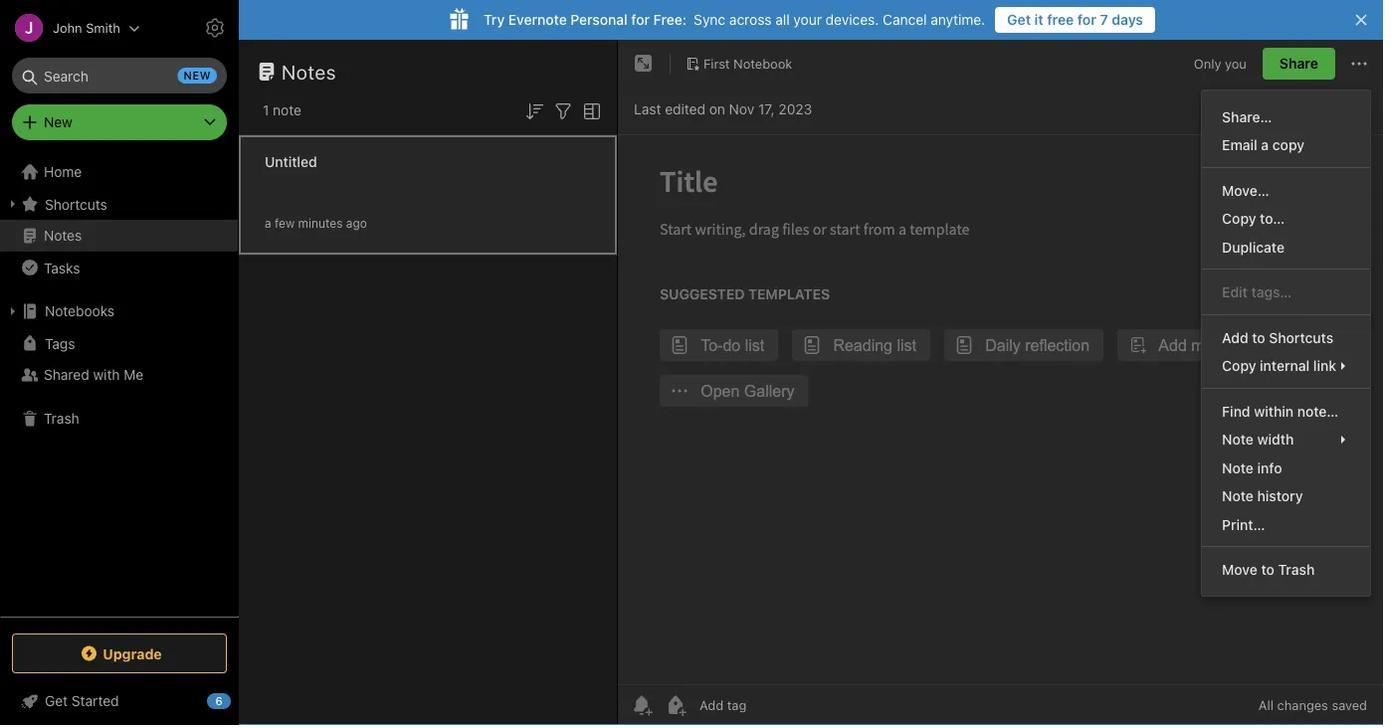 Task type: locate. For each thing, give the bounding box(es) containing it.
note for note width
[[1222, 431, 1254, 448]]

personal
[[571, 11, 628, 28]]

note
[[1222, 431, 1254, 448], [1222, 460, 1254, 476], [1222, 488, 1254, 505]]

0 vertical spatial shortcuts
[[45, 196, 107, 212]]

1 horizontal spatial trash
[[1279, 562, 1315, 578]]

1
[[263, 102, 269, 118]]

0 vertical spatial notes
[[282, 60, 336, 83]]

get inside button
[[1007, 11, 1031, 28]]

get inside help and learning task checklist field
[[45, 693, 68, 710]]

devices.
[[826, 11, 879, 28]]

note down find at the right bottom
[[1222, 431, 1254, 448]]

get for get started
[[45, 693, 68, 710]]

for for 7
[[1078, 11, 1097, 28]]

sync
[[694, 11, 726, 28]]

copy internal link
[[1222, 358, 1337, 374]]

new search field
[[26, 58, 217, 94]]

all
[[776, 11, 790, 28]]

add filters image
[[551, 99, 575, 123]]

copy inside field
[[1222, 358, 1257, 374]]

0 horizontal spatial a
[[265, 216, 271, 230]]

1 vertical spatial copy
[[1222, 358, 1257, 374]]

note width link
[[1203, 426, 1371, 454]]

0 vertical spatial copy
[[1222, 211, 1257, 227]]

1 vertical spatial to
[[1262, 562, 1275, 578]]

1 vertical spatial get
[[45, 693, 68, 710]]

get left "started"
[[45, 693, 68, 710]]

dropdown list menu
[[1203, 103, 1371, 584]]

first notebook
[[704, 56, 793, 71]]

note inside 'link'
[[1222, 460, 1254, 476]]

2 note from the top
[[1222, 460, 1254, 476]]

shortcuts
[[45, 196, 107, 212], [1269, 329, 1334, 346]]

get it free for 7 days
[[1007, 11, 1144, 28]]

try evernote personal for free: sync across all your devices. cancel anytime.
[[484, 11, 986, 28]]

1 vertical spatial a
[[265, 216, 271, 230]]

across
[[729, 11, 772, 28]]

0 vertical spatial trash
[[44, 411, 79, 427]]

email
[[1222, 137, 1258, 153]]

note history link
[[1203, 482, 1371, 511]]

1 copy from the top
[[1222, 211, 1257, 227]]

2 vertical spatial note
[[1222, 488, 1254, 505]]

note window element
[[618, 40, 1384, 726]]

move… link
[[1203, 176, 1371, 205]]

notes
[[282, 60, 336, 83], [44, 227, 82, 244]]

note for note info
[[1222, 460, 1254, 476]]

for inside button
[[1078, 11, 1097, 28]]

for
[[631, 11, 650, 28], [1078, 11, 1097, 28]]

1 horizontal spatial shortcuts
[[1269, 329, 1334, 346]]

2 for from the left
[[1078, 11, 1097, 28]]

for left free:
[[631, 11, 650, 28]]

trash link
[[0, 403, 238, 435]]

1 for from the left
[[631, 11, 650, 28]]

move to trash
[[1222, 562, 1315, 578]]

1 vertical spatial trash
[[1279, 562, 1315, 578]]

tags button
[[0, 327, 238, 359]]

note for note history
[[1222, 488, 1254, 505]]

copy down add
[[1222, 358, 1257, 374]]

1 note
[[263, 102, 302, 118]]

first notebook button
[[679, 50, 800, 78]]

1 horizontal spatial a
[[1262, 137, 1269, 153]]

tree containing home
[[0, 156, 239, 616]]

More actions field
[[1348, 48, 1372, 80]]

notes up tasks
[[44, 227, 82, 244]]

Help and Learning task checklist field
[[0, 686, 239, 718]]

notebooks
[[45, 303, 115, 320]]

0 horizontal spatial shortcuts
[[45, 196, 107, 212]]

duplicate link
[[1203, 233, 1371, 261]]

try
[[484, 11, 505, 28]]

upgrade button
[[12, 634, 227, 674]]

width
[[1258, 431, 1294, 448]]

saved
[[1332, 698, 1368, 713]]

you
[[1225, 56, 1247, 71]]

a few minutes ago
[[265, 216, 367, 230]]

within
[[1254, 403, 1294, 420]]

note left info
[[1222, 460, 1254, 476]]

trash down print… link
[[1279, 562, 1315, 578]]

shared
[[44, 367, 89, 383]]

only you
[[1194, 56, 1247, 71]]

share…
[[1222, 108, 1272, 125]]

copy
[[1273, 137, 1305, 153]]

0 horizontal spatial get
[[45, 693, 68, 710]]

move
[[1222, 562, 1258, 578]]

shortcuts down the home on the top left of the page
[[45, 196, 107, 212]]

a left the copy
[[1262, 137, 1269, 153]]

1 vertical spatial note
[[1222, 460, 1254, 476]]

0 vertical spatial note
[[1222, 431, 1254, 448]]

for left the 7
[[1078, 11, 1097, 28]]

a
[[1262, 137, 1269, 153], [265, 216, 271, 230]]

copy down move…
[[1222, 211, 1257, 227]]

to for move
[[1262, 562, 1275, 578]]

1 vertical spatial shortcuts
[[1269, 329, 1334, 346]]

to right add
[[1252, 329, 1266, 346]]

move…
[[1222, 182, 1270, 199]]

days
[[1112, 11, 1144, 28]]

it
[[1035, 11, 1044, 28]]

tree
[[0, 156, 239, 616]]

more actions image
[[1348, 52, 1372, 76]]

find within note… link
[[1203, 397, 1371, 426]]

internal
[[1260, 358, 1310, 374]]

tooltip
[[481, 52, 588, 92]]

shortcuts up copy internal link field
[[1269, 329, 1334, 346]]

1 horizontal spatial get
[[1007, 11, 1031, 28]]

to
[[1252, 329, 1266, 346], [1262, 562, 1275, 578]]

expand notebooks image
[[5, 304, 21, 320]]

1 horizontal spatial for
[[1078, 11, 1097, 28]]

nov
[[729, 101, 755, 117]]

0 horizontal spatial for
[[631, 11, 650, 28]]

all
[[1259, 698, 1274, 713]]

copy internal link link
[[1203, 352, 1371, 380]]

notes up note
[[282, 60, 336, 83]]

last
[[634, 101, 661, 117]]

edit
[[1222, 284, 1248, 301]]

note inside field
[[1222, 431, 1254, 448]]

to right move
[[1262, 562, 1275, 578]]

copy to… link
[[1203, 205, 1371, 233]]

3 note from the top
[[1222, 488, 1254, 505]]

first
[[704, 56, 730, 71]]

notes inside notes link
[[44, 227, 82, 244]]

Add filters field
[[551, 98, 575, 123]]

Account field
[[0, 8, 140, 48]]

new
[[184, 69, 211, 82]]

get left it
[[1007, 11, 1031, 28]]

note up print…
[[1222, 488, 1254, 505]]

free:
[[654, 11, 687, 28]]

trash down shared
[[44, 411, 79, 427]]

a left the few
[[265, 216, 271, 230]]

0 vertical spatial get
[[1007, 11, 1031, 28]]

2 copy from the top
[[1222, 358, 1257, 374]]

0 horizontal spatial notes
[[44, 227, 82, 244]]

get it free for 7 days button
[[996, 7, 1156, 33]]

print…
[[1222, 517, 1266, 533]]

with
[[93, 367, 120, 383]]

expand note image
[[632, 52, 656, 76]]

copy for copy to…
[[1222, 211, 1257, 227]]

0 horizontal spatial trash
[[44, 411, 79, 427]]

0 vertical spatial to
[[1252, 329, 1266, 346]]

1 vertical spatial notes
[[44, 227, 82, 244]]

free
[[1047, 11, 1074, 28]]

0 vertical spatial a
[[1262, 137, 1269, 153]]

1 note from the top
[[1222, 431, 1254, 448]]

to for add
[[1252, 329, 1266, 346]]



Task type: vqa. For each thing, say whether or not it's contained in the screenshot.
Expand Tags 'image' on the top left
no



Task type: describe. For each thing, give the bounding box(es) containing it.
shortcuts inside the shortcuts button
[[45, 196, 107, 212]]

Note width field
[[1203, 426, 1371, 454]]

trash inside 'link'
[[44, 411, 79, 427]]

for for free:
[[631, 11, 650, 28]]

note info
[[1222, 460, 1283, 476]]

untitled
[[265, 154, 317, 170]]

Search text field
[[26, 58, 213, 94]]

anytime.
[[931, 11, 986, 28]]

shortcuts button
[[0, 188, 238, 220]]

add
[[1222, 329, 1249, 346]]

1 horizontal spatial notes
[[282, 60, 336, 83]]

history
[[1258, 488, 1303, 505]]

tags
[[45, 335, 75, 352]]

move to trash link
[[1203, 556, 1371, 584]]

trash inside dropdown list menu
[[1279, 562, 1315, 578]]

shortcuts inside add to shortcuts link
[[1269, 329, 1334, 346]]

copy for copy internal link
[[1222, 358, 1257, 374]]

share
[[1280, 55, 1319, 72]]

cancel
[[883, 11, 927, 28]]

settings image
[[203, 16, 227, 40]]

notebook
[[734, 56, 793, 71]]

share button
[[1263, 48, 1336, 80]]

tags…
[[1252, 284, 1292, 301]]

home link
[[0, 156, 239, 188]]

edit tags…
[[1222, 284, 1292, 301]]

notes link
[[0, 220, 238, 252]]

Note Editor text field
[[618, 135, 1384, 685]]

add to shortcuts
[[1222, 329, 1334, 346]]

add tag image
[[664, 694, 688, 718]]

shared with me link
[[0, 359, 238, 391]]

your
[[794, 11, 822, 28]]

note…
[[1298, 403, 1339, 420]]

get for get it free for 7 days
[[1007, 11, 1031, 28]]

Add tag field
[[698, 697, 847, 714]]

new button
[[12, 105, 227, 140]]

tasks
[[44, 260, 80, 276]]

duplicate
[[1222, 239, 1285, 255]]

a inside dropdown list menu
[[1262, 137, 1269, 153]]

shared with me
[[44, 367, 144, 383]]

evernote
[[508, 11, 567, 28]]

all changes saved
[[1259, 698, 1368, 713]]

last edited on nov 17, 2023
[[634, 101, 813, 117]]

add a reminder image
[[630, 694, 654, 718]]

ago
[[346, 216, 367, 230]]

7
[[1100, 11, 1109, 28]]

me
[[124, 367, 144, 383]]

edited
[[665, 101, 706, 117]]

find within note…
[[1222, 403, 1339, 420]]

email a copy
[[1222, 137, 1305, 153]]

changes
[[1278, 698, 1329, 713]]

info
[[1258, 460, 1283, 476]]

note history
[[1222, 488, 1303, 505]]

new
[[44, 114, 72, 130]]

upgrade
[[103, 646, 162, 662]]

smith
[[86, 20, 120, 35]]

2023
[[779, 101, 813, 117]]

note width
[[1222, 431, 1294, 448]]

started
[[72, 693, 119, 710]]

tasks button
[[0, 252, 238, 284]]

share… link
[[1203, 103, 1371, 131]]

minutes
[[298, 216, 343, 230]]

link
[[1314, 358, 1337, 374]]

email a copy link
[[1203, 131, 1371, 159]]

home
[[44, 164, 82, 180]]

find
[[1222, 403, 1251, 420]]

note
[[273, 102, 302, 118]]

notebooks link
[[0, 296, 238, 327]]

Sort options field
[[523, 98, 546, 123]]

few
[[275, 216, 295, 230]]

to…
[[1260, 211, 1285, 227]]

Copy internal link field
[[1203, 352, 1371, 380]]

note info link
[[1203, 454, 1371, 482]]

add to shortcuts link
[[1203, 323, 1371, 352]]

View options field
[[575, 98, 604, 123]]

click to collapse image
[[231, 689, 246, 713]]

get started
[[45, 693, 119, 710]]

only
[[1194, 56, 1222, 71]]

print… link
[[1203, 511, 1371, 539]]

john
[[53, 20, 82, 35]]

edit tags… link
[[1203, 278, 1371, 307]]

6
[[215, 695, 223, 708]]

john smith
[[53, 20, 120, 35]]



